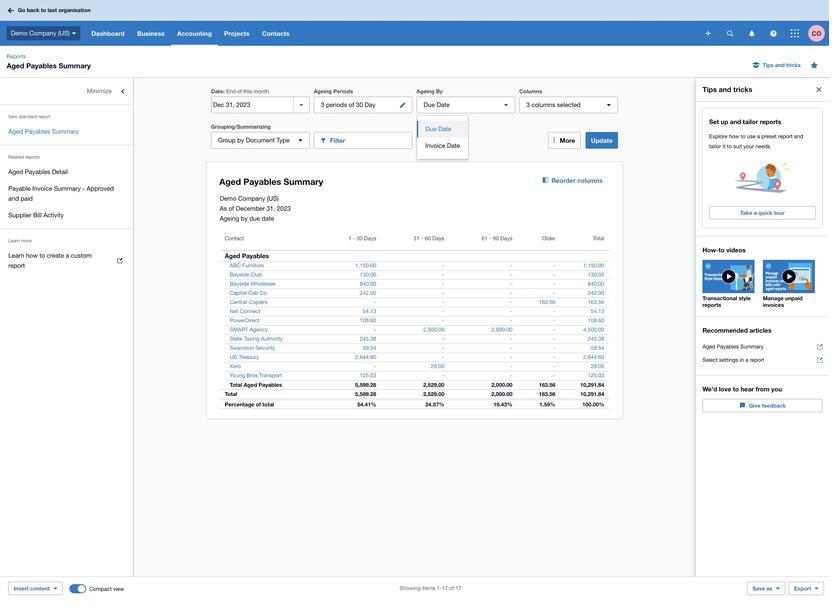 Task type: locate. For each thing, give the bounding box(es) containing it.
3 columns selected
[[527, 101, 581, 108]]

2 vertical spatial reports
[[703, 302, 722, 308]]

125.03 up 54.41%
[[360, 372, 376, 379]]

days for 61 - 90 days
[[501, 235, 513, 242]]

108.60 for 1st 108.60 link from left
[[360, 317, 376, 324]]

1 17 from the left
[[442, 585, 448, 591]]

125.03 link up 100.00%
[[583, 372, 610, 380]]

days for 1 - 30 days
[[364, 235, 376, 242]]

unpaid
[[786, 295, 803, 302]]

0 horizontal spatial 1,150.00
[[355, 262, 376, 269]]

2 bayside from the top
[[230, 281, 249, 287]]

2 horizontal spatial days
[[501, 235, 513, 242]]

2 29.00 from the left
[[591, 363, 605, 369]]

(us) for demo company (us)
[[58, 29, 70, 37]]

of right the periods
[[349, 101, 354, 108]]

columns inside button
[[578, 177, 603, 184]]

3 inside button
[[321, 101, 325, 108]]

xero down us
[[230, 363, 241, 369]]

1 vertical spatial aged payables summary link
[[703, 340, 823, 354]]

aged payables summary down xero standard report
[[8, 128, 79, 135]]

0 horizontal spatial 130.00 link
[[355, 271, 381, 279]]

bayside down abc
[[230, 272, 249, 278]]

demo company (us)
[[11, 29, 70, 37]]

0 horizontal spatial 242.00 link
[[355, 289, 381, 297]]

2,529.00 for total
[[424, 391, 445, 397]]

invoice inside button
[[426, 142, 446, 149]]

1 vertical spatial demo
[[220, 195, 237, 202]]

due inside due date button
[[426, 125, 437, 132]]

to left use
[[741, 133, 746, 140]]

1 horizontal spatial 59.54 link
[[586, 344, 610, 352]]

columns down the "columns"
[[532, 101, 556, 108]]

how for explore
[[729, 133, 740, 140]]

due date
[[424, 101, 450, 108], [426, 125, 452, 132]]

125.03 up 100.00%
[[588, 372, 605, 379]]

-
[[83, 185, 85, 192], [353, 235, 355, 242], [421, 235, 423, 242], [490, 235, 492, 242], [443, 262, 445, 269], [511, 262, 513, 269], [554, 262, 556, 269], [443, 272, 445, 278], [511, 272, 513, 278], [554, 272, 556, 278], [443, 281, 445, 287], [511, 281, 513, 287], [554, 281, 556, 287], [443, 290, 445, 296], [511, 290, 513, 296], [554, 290, 556, 296], [374, 299, 376, 305], [443, 299, 445, 305], [511, 299, 513, 305], [443, 308, 445, 314], [511, 308, 513, 314], [554, 308, 556, 314], [443, 317, 445, 324], [511, 317, 513, 324], [554, 317, 556, 324], [374, 327, 376, 333], [554, 327, 556, 333], [443, 336, 445, 342], [511, 336, 513, 342], [554, 336, 556, 342], [443, 345, 445, 351], [511, 345, 513, 351], [554, 345, 556, 351], [443, 354, 445, 360], [511, 354, 513, 360], [554, 354, 556, 360], [374, 363, 376, 369], [511, 363, 513, 369], [554, 363, 556, 369], [443, 372, 445, 379], [511, 372, 513, 379], [554, 372, 556, 379]]

0 vertical spatial tips
[[763, 62, 774, 68]]

tailor inside the explore how to use a preset report and tailor it to suit your needs
[[710, 143, 722, 150]]

more
[[21, 238, 32, 243]]

0 vertical spatial company
[[29, 29, 56, 37]]

reports inside transactional style reports
[[703, 302, 722, 308]]

0 horizontal spatial ageing
[[220, 215, 239, 222]]

1 horizontal spatial tricks
[[787, 62, 801, 68]]

1 2,644.60 from the left
[[355, 354, 376, 360]]

1 learn from the top
[[8, 238, 20, 243]]

1 vertical spatial 2,529.00
[[424, 391, 445, 397]]

0 horizontal spatial 17
[[442, 585, 448, 591]]

1 vertical spatial 2,000.00
[[492, 382, 513, 388]]

1 vertical spatial by
[[241, 215, 248, 222]]

learn how to create a custom report link
[[0, 247, 133, 274]]

0 horizontal spatial (us)
[[58, 29, 70, 37]]

0 horizontal spatial 29.00
[[431, 363, 445, 369]]

list box
[[417, 116, 469, 159]]

1 125.03 link from the left
[[355, 372, 381, 380]]

a right "take"
[[754, 209, 758, 216]]

by left due
[[241, 215, 248, 222]]

1 horizontal spatial 29.00
[[591, 363, 605, 369]]

0 horizontal spatial 245.38
[[360, 336, 376, 342]]

co button
[[809, 21, 830, 46]]

aged payables summary up select settings in a report
[[703, 344, 764, 350]]

report output element
[[220, 230, 610, 409]]

3 down the "columns"
[[527, 101, 530, 108]]

2 3 from the left
[[527, 101, 530, 108]]

1 29.00 from the left
[[431, 363, 445, 369]]

2 horizontal spatial reports
[[760, 118, 782, 125]]

- inside payable invoice summary - approved and paid
[[83, 185, 85, 192]]

2,644.60 link
[[350, 353, 381, 362], [579, 353, 610, 362]]

3 left the periods
[[321, 101, 325, 108]]

tips and tricks left remove from favorites icon on the right top of page
[[763, 62, 801, 68]]

0 vertical spatial (us)
[[58, 29, 70, 37]]

0 vertical spatial demo
[[11, 29, 28, 37]]

1 horizontal spatial 17
[[456, 585, 462, 591]]

0 horizontal spatial 840.00 link
[[355, 280, 381, 288]]

reports up "recommended"
[[703, 302, 722, 308]]

date inside button
[[447, 142, 460, 149]]

of inside "demo company (us) as of december 31, 2023 ageing by due date"
[[229, 205, 234, 212]]

list of convenience dates image
[[293, 97, 310, 113]]

0 horizontal spatial invoice
[[32, 185, 52, 192]]

aged down "standard"
[[8, 128, 23, 135]]

1 vertical spatial aged payables summary
[[703, 344, 764, 350]]

tips and tricks up up
[[703, 85, 753, 94]]

1 1,150.00 link from the left
[[350, 262, 381, 270]]

0 horizontal spatial 54.13
[[363, 308, 376, 314]]

xero inside "link"
[[230, 363, 241, 369]]

total aged payables
[[230, 382, 282, 388]]

demo inside popup button
[[11, 29, 28, 37]]

2 130.00 from the left
[[588, 272, 605, 278]]

to for explore how to use a preset report and tailor it to suit your needs
[[741, 133, 746, 140]]

create
[[47, 252, 64, 259]]

due date inside popup button
[[424, 101, 450, 108]]

0 horizontal spatial 125.03
[[360, 372, 376, 379]]

aged payables summary link down the articles
[[703, 340, 823, 354]]

0 vertical spatial 2,529.00
[[424, 382, 445, 388]]

245.38 link
[[355, 335, 381, 343], [583, 335, 610, 343]]

supplier bill activity
[[8, 212, 64, 219]]

total inside button
[[593, 235, 605, 242]]

older button
[[518, 230, 561, 250]]

aged payables detail link
[[0, 164, 133, 180]]

co
[[812, 29, 822, 37]]

a inside learn how to create a custom report
[[66, 252, 69, 259]]

10,291.84
[[581, 382, 605, 388], [581, 391, 605, 397]]

of inside date : end of this month
[[237, 88, 242, 95]]

date inside popup button
[[437, 101, 450, 108]]

last
[[48, 7, 57, 13]]

5,599.28 for total aged payables
[[355, 382, 376, 388]]

0 vertical spatial 2,000.00
[[492, 327, 513, 333]]

report right the preset
[[779, 133, 793, 140]]

company up december
[[238, 195, 265, 202]]

smart
[[230, 327, 248, 333]]

29.00 down "2,500.00" link
[[431, 363, 445, 369]]

2 840.00 from the left
[[588, 281, 605, 287]]

130.00 link down total button
[[583, 271, 610, 279]]

1 59.54 from the left
[[363, 345, 376, 351]]

report right "standard"
[[38, 114, 51, 119]]

company down go back to last organisation link
[[29, 29, 56, 37]]

payables
[[26, 61, 57, 70], [25, 128, 50, 135], [25, 168, 50, 175], [242, 252, 269, 259], [717, 344, 739, 350], [259, 382, 282, 388]]

of inside 'report output' element
[[256, 401, 261, 408]]

2 2,000.00 from the top
[[492, 382, 513, 388]]

2 2,644.60 link from the left
[[579, 353, 610, 362]]

130.00 down total button
[[588, 272, 605, 278]]

10,291.84 for total
[[581, 391, 605, 397]]

1,150.00 for first 1,150.00 link from the right
[[584, 262, 605, 269]]

recommended
[[703, 327, 748, 334]]

1 horizontal spatial 125.03 link
[[583, 372, 610, 380]]

as
[[220, 205, 227, 212]]

report down learn more
[[8, 262, 25, 269]]

learn down learn more
[[8, 252, 24, 259]]

1 horizontal spatial 59.54
[[591, 345, 605, 351]]

demo
[[11, 29, 28, 37], [220, 195, 237, 202]]

125.03 for second 125.03 link from right
[[360, 372, 376, 379]]

1 vertical spatial xero
[[230, 363, 241, 369]]

2 840.00 link from the left
[[583, 280, 610, 288]]

ageing for ageing by
[[417, 88, 435, 95]]

reports up the preset
[[760, 118, 782, 125]]

1 horizontal spatial 54.13 link
[[586, 307, 610, 316]]

and down payable
[[8, 195, 19, 202]]

0 vertical spatial xero
[[8, 114, 18, 119]]

how down more
[[26, 252, 38, 259]]

1 days from the left
[[364, 235, 376, 242]]

125.03 link up 54.41%
[[355, 372, 381, 380]]

0 horizontal spatial 59.54
[[363, 345, 376, 351]]

1 horizontal spatial company
[[238, 195, 265, 202]]

date down due date button
[[447, 142, 460, 149]]

0 vertical spatial tricks
[[787, 62, 801, 68]]

reports up "aged payables detail"
[[25, 155, 40, 160]]

demo down go
[[11, 29, 28, 37]]

state taxing authority link
[[220, 335, 288, 343]]

due up invoice date
[[426, 125, 437, 132]]

of left this
[[237, 88, 242, 95]]

1,150.00
[[355, 262, 376, 269], [584, 262, 605, 269]]

how up the suit
[[729, 133, 740, 140]]

30 left day
[[356, 101, 363, 108]]

1 horizontal spatial days
[[433, 235, 445, 242]]

manage
[[763, 295, 784, 302]]

demo up as
[[220, 195, 237, 202]]

invoice down due date button
[[426, 142, 446, 149]]

report help panel close image
[[811, 81, 828, 98]]

0 horizontal spatial tips and tricks
[[703, 85, 753, 94]]

bros
[[247, 372, 258, 379]]

payables down the reports link
[[26, 61, 57, 70]]

1 horizontal spatial 3
[[527, 101, 530, 108]]

0 horizontal spatial days
[[364, 235, 376, 242]]

tips inside button
[[763, 62, 774, 68]]

1,150.00 down the '1 - 30 days' in the top of the page
[[355, 262, 376, 269]]

learn more
[[8, 238, 32, 243]]

3 periods of 30 day
[[321, 101, 376, 108]]

0 horizontal spatial 2,644.60
[[355, 354, 376, 360]]

1 130.00 from the left
[[360, 272, 376, 278]]

learn
[[8, 238, 20, 243], [8, 252, 24, 259]]

summary down aged payables detail link
[[54, 185, 81, 192]]

0 horizontal spatial aged payables summary
[[8, 128, 79, 135]]

summary up minimize button
[[59, 61, 91, 70]]

2 125.03 from the left
[[588, 372, 605, 379]]

group
[[417, 116, 469, 159]]

17 right 1-
[[456, 585, 462, 591]]

1 108.60 from the left
[[360, 317, 376, 324]]

1 vertical spatial (us)
[[267, 195, 279, 202]]

older
[[543, 235, 556, 242]]

in
[[740, 357, 744, 363]]

2 5,599.28 from the top
[[355, 391, 376, 397]]

days right 1
[[364, 235, 376, 242]]

banner
[[0, 0, 830, 46]]

a inside button
[[754, 209, 758, 216]]

learn inside learn how to create a custom report
[[8, 252, 24, 259]]

business button
[[131, 21, 171, 46]]

demo inside "demo company (us) as of december 31, 2023 ageing by due date"
[[220, 195, 237, 202]]

banner containing co
[[0, 0, 830, 46]]

a
[[758, 133, 761, 140], [754, 209, 758, 216], [66, 252, 69, 259], [746, 357, 749, 363]]

summary
[[59, 61, 91, 70], [52, 128, 79, 135], [54, 185, 81, 192], [741, 344, 764, 350]]

(us) up 31,
[[267, 195, 279, 202]]

0 vertical spatial 30
[[356, 101, 363, 108]]

31,
[[267, 205, 275, 212]]

standard
[[19, 114, 37, 119]]

0 horizontal spatial 125.03 link
[[355, 372, 381, 380]]

powerdirect link
[[220, 317, 265, 325]]

3 for 3 columns selected
[[527, 101, 530, 108]]

60
[[425, 235, 431, 242]]

1,150.00 down total button
[[584, 262, 605, 269]]

1 vertical spatial total
[[230, 382, 242, 388]]

smart agency
[[230, 327, 268, 333]]

840.00
[[360, 281, 376, 287], [588, 281, 605, 287]]

1 horizontal spatial ageing
[[314, 88, 332, 95]]

days for 31 - 60 days
[[433, 235, 445, 242]]

set
[[710, 118, 720, 125]]

to left the last
[[41, 7, 46, 13]]

2 vertical spatial total
[[225, 391, 237, 397]]

0 horizontal spatial company
[[29, 29, 56, 37]]

59.54
[[363, 345, 376, 351], [591, 345, 605, 351]]

0 horizontal spatial 242.00
[[360, 290, 376, 296]]

Report title field
[[217, 172, 523, 192]]

a right use
[[758, 133, 761, 140]]

select settings in a report
[[703, 357, 765, 363]]

1.59%
[[540, 401, 556, 408]]

manage unpaid invoices button
[[763, 260, 815, 308]]

2 1,150.00 link from the left
[[579, 262, 610, 270]]

1 horizontal spatial tips and tricks
[[763, 62, 801, 68]]

0 vertical spatial 10,291.84
[[581, 382, 605, 388]]

update
[[591, 137, 613, 144]]

1 245.38 link from the left
[[355, 335, 381, 343]]

1 vertical spatial due date
[[426, 125, 452, 132]]

0 horizontal spatial 2,644.60 link
[[350, 353, 381, 362]]

go
[[18, 7, 25, 13]]

authority
[[261, 336, 283, 342]]

report inside learn how to create a custom report
[[8, 262, 25, 269]]

1 horizontal spatial 1,150.00 link
[[579, 262, 610, 270]]

10,291.84 for total aged payables
[[581, 382, 605, 388]]

and left remove from favorites icon on the right top of page
[[776, 62, 785, 68]]

periods
[[334, 88, 353, 95]]

2 2,529.00 from the top
[[424, 391, 445, 397]]

total
[[263, 401, 274, 408]]

invoice date
[[426, 142, 460, 149]]

0 horizontal spatial 59.54 link
[[358, 344, 381, 352]]

(us) inside demo company (us) popup button
[[58, 29, 70, 37]]

custom
[[71, 252, 92, 259]]

due
[[424, 101, 435, 108], [426, 125, 437, 132]]

tailor up use
[[743, 118, 759, 125]]

1 horizontal spatial aged payables summary link
[[703, 340, 823, 354]]

1 54.13 from the left
[[363, 308, 376, 314]]

connect
[[240, 308, 260, 314]]

aged up select
[[703, 344, 716, 350]]

29.00 link down 4,500.00 link
[[586, 362, 610, 371]]

insert
[[14, 585, 29, 592]]

1 5,599.28 from the top
[[355, 382, 376, 388]]

tailor left it
[[710, 143, 722, 150]]

articles
[[750, 327, 772, 334]]

29.00
[[431, 363, 445, 369], [591, 363, 605, 369]]

1 125.03 from the left
[[360, 372, 376, 379]]

0 horizontal spatial 54.13 link
[[358, 307, 381, 316]]

to left the videos
[[719, 246, 725, 254]]

by down grouping/summarizing
[[237, 137, 244, 144]]

company inside "demo company (us) as of december 31, 2023 ageing by due date"
[[238, 195, 265, 202]]

columns right the reorder
[[578, 177, 603, 184]]

invoice down "aged payables detail"
[[32, 185, 52, 192]]

0 horizontal spatial 3
[[321, 101, 325, 108]]

treasury
[[239, 354, 259, 360]]

1 54.13 link from the left
[[358, 307, 381, 316]]

(us) down go back to last organisation
[[58, 29, 70, 37]]

1 vertical spatial how
[[26, 252, 38, 259]]

periods
[[326, 101, 347, 108]]

a right create
[[66, 252, 69, 259]]

bayside for bayside wholesale
[[230, 281, 249, 287]]

2 10,291.84 from the top
[[581, 391, 605, 397]]

1 3 from the left
[[321, 101, 325, 108]]

transactional style reports button
[[703, 260, 755, 308]]

2,000.00 for total aged payables
[[492, 382, 513, 388]]

xero left "standard"
[[8, 114, 18, 119]]

of right as
[[229, 205, 234, 212]]

due date up invoice date
[[426, 125, 452, 132]]

tricks up the "set up and tailor reports"
[[734, 85, 753, 94]]

tailor
[[743, 118, 759, 125], [710, 143, 722, 150]]

of left total
[[256, 401, 261, 408]]

1 vertical spatial columns
[[578, 177, 603, 184]]

2,644.60 for second 2,644.60 link from right
[[355, 354, 376, 360]]

(us) inside "demo company (us) as of december 31, 2023 ageing by due date"
[[267, 195, 279, 202]]

0 horizontal spatial 108.60 link
[[355, 317, 381, 325]]

how inside learn how to create a custom report
[[26, 252, 38, 259]]

1 242.00 link from the left
[[355, 289, 381, 297]]

2 1,150.00 from the left
[[584, 262, 605, 269]]

and right up
[[731, 118, 742, 125]]

bayside wholesale link
[[220, 280, 281, 288]]

1 1,150.00 from the left
[[355, 262, 376, 269]]

learn for learn how to create a custom report
[[8, 252, 24, 259]]

2 59.54 from the left
[[591, 345, 605, 351]]

ageing left by
[[417, 88, 435, 95]]

1 vertical spatial tailor
[[710, 143, 722, 150]]

0 horizontal spatial reports
[[25, 155, 40, 160]]

svg image
[[8, 8, 14, 13], [791, 29, 800, 37], [727, 30, 734, 36], [771, 30, 777, 36], [706, 31, 711, 36], [72, 32, 76, 34]]

30 right 1
[[357, 235, 363, 242]]

1 horizontal spatial 1,150.00
[[584, 262, 605, 269]]

bayside up capital
[[230, 281, 249, 287]]

4,500.00 link
[[579, 326, 610, 334]]

company
[[29, 29, 56, 37], [238, 195, 265, 202]]

detail
[[52, 168, 68, 175]]

to left create
[[39, 252, 45, 259]]

1 horizontal spatial columns
[[578, 177, 603, 184]]

due down ageing by
[[424, 101, 435, 108]]

2 learn from the top
[[8, 252, 24, 259]]

invoice inside payable invoice summary - approved and paid
[[32, 185, 52, 192]]

copiers
[[249, 299, 268, 305]]

tricks left remove from favorites icon on the right top of page
[[787, 62, 801, 68]]

transactional
[[703, 295, 738, 302]]

3 days from the left
[[501, 235, 513, 242]]

a inside the explore how to use a preset report and tailor it to suit your needs
[[758, 133, 761, 140]]

1 horizontal spatial reports
[[703, 302, 722, 308]]

columns
[[532, 101, 556, 108], [578, 177, 603, 184]]

1 horizontal spatial xero
[[230, 363, 241, 369]]

save as button
[[748, 582, 786, 595]]

1 - 30 days button
[[318, 230, 381, 250]]

2,529.00 for total aged payables
[[424, 382, 445, 388]]

29.00 link down "2,500.00" link
[[426, 362, 450, 371]]

1 horizontal spatial invoice
[[426, 142, 446, 149]]

0 vertical spatial tips and tricks
[[763, 62, 801, 68]]

1 horizontal spatial 125.03
[[588, 372, 605, 379]]

days right 60
[[433, 235, 445, 242]]

days right 90
[[501, 235, 513, 242]]

1 2,529.00 from the top
[[424, 382, 445, 388]]

due date inside button
[[426, 125, 452, 132]]

1 vertical spatial learn
[[8, 252, 24, 259]]

us treasury link
[[220, 353, 264, 362]]

contact
[[225, 235, 244, 242]]

to right love
[[733, 385, 739, 393]]

0 vertical spatial total
[[593, 235, 605, 242]]

filter
[[330, 136, 345, 144]]

due date down by
[[424, 101, 450, 108]]

date up invoice date
[[439, 125, 452, 132]]

0 horizontal spatial 840.00
[[360, 281, 376, 287]]

29.00 for second 29.00 link from right
[[431, 363, 445, 369]]

summary inside the reports aged payables summary
[[59, 61, 91, 70]]

1 840.00 link from the left
[[355, 280, 381, 288]]

1 horizontal spatial aged payables summary
[[703, 344, 764, 350]]

contact button
[[220, 230, 318, 250]]

learn left more
[[8, 238, 20, 243]]

date down by
[[437, 101, 450, 108]]

date for due date button
[[439, 125, 452, 132]]

2 2,644.60 from the left
[[584, 354, 605, 360]]

0 horizontal spatial aged payables summary link
[[0, 123, 133, 140]]

0 horizontal spatial 163.56 link
[[534, 298, 561, 307]]

3 2,000.00 from the top
[[492, 391, 513, 397]]

1 10,291.84 from the top
[[581, 382, 605, 388]]

aged down the reports link
[[7, 61, 24, 70]]

0 horizontal spatial 130.00
[[360, 272, 376, 278]]

selected
[[557, 101, 581, 108]]

payables down related reports
[[25, 168, 50, 175]]

company for demo company (us) as of december 31, 2023 ageing by due date
[[238, 195, 265, 202]]

2 29.00 link from the left
[[586, 362, 610, 371]]

0 horizontal spatial tips
[[703, 85, 717, 94]]

1 vertical spatial 30
[[357, 235, 363, 242]]

5,599.28
[[355, 382, 376, 388], [355, 391, 376, 397]]

a right in
[[746, 357, 749, 363]]

ageing up the periods
[[314, 88, 332, 95]]

0 horizontal spatial xero
[[8, 114, 18, 119]]

2,529.00
[[424, 382, 445, 388], [424, 391, 445, 397]]

due date for due date popup button
[[424, 101, 450, 108]]

feedback
[[762, 402, 786, 409]]

date inside button
[[439, 125, 452, 132]]

agency
[[250, 327, 268, 333]]

and inside button
[[776, 62, 785, 68]]

due for due date button
[[426, 125, 437, 132]]

svg image
[[749, 30, 755, 36]]

company inside popup button
[[29, 29, 56, 37]]

1 horizontal spatial demo
[[220, 195, 237, 202]]

2 days from the left
[[433, 235, 445, 242]]

1 840.00 from the left
[[360, 281, 376, 287]]

1 horizontal spatial 242.00 link
[[583, 289, 610, 297]]

1 horizontal spatial (us)
[[267, 195, 279, 202]]

payable invoice summary - approved and paid link
[[0, 180, 133, 207]]

130.00 down the '1 - 30 days' in the top of the page
[[360, 272, 376, 278]]

2,644.60
[[355, 354, 376, 360], [584, 354, 605, 360]]

give feedback
[[750, 402, 786, 409]]

to inside learn how to create a custom report
[[39, 252, 45, 259]]

showing items 1-17 of 17
[[400, 585, 462, 591]]

reorder
[[552, 177, 576, 184]]

1 108.60 link from the left
[[355, 317, 381, 325]]

0 horizontal spatial 29.00 link
[[426, 362, 450, 371]]

1 bayside from the top
[[230, 272, 249, 278]]

3 for 3 periods of 30 day
[[321, 101, 325, 108]]

2 125.03 link from the left
[[583, 372, 610, 380]]

130.00 for second 130.00 link
[[588, 272, 605, 278]]

2 horizontal spatial ageing
[[417, 88, 435, 95]]

0 vertical spatial 5,599.28
[[355, 382, 376, 388]]

130.00 link down the '1 - 30 days' in the top of the page
[[355, 271, 381, 279]]

xero for xero standard report
[[8, 114, 18, 119]]

1 horizontal spatial 245.38 link
[[583, 335, 610, 343]]

1 horizontal spatial 163.56 link
[[583, 298, 610, 307]]

how inside the explore how to use a preset report and tailor it to suit your needs
[[729, 133, 740, 140]]

due for due date popup button
[[424, 101, 435, 108]]

1 vertical spatial company
[[238, 195, 265, 202]]

1 horizontal spatial 840.00
[[588, 281, 605, 287]]

2 108.60 from the left
[[588, 317, 605, 324]]

due inside due date popup button
[[424, 101, 435, 108]]



Task type: describe. For each thing, give the bounding box(es) containing it.
2 242.00 from the left
[[588, 290, 605, 296]]

capital
[[230, 290, 247, 296]]

export button
[[789, 582, 825, 595]]

1 130.00 link from the left
[[355, 271, 381, 279]]

up
[[721, 118, 729, 125]]

minimize button
[[0, 83, 133, 100]]

dashboard
[[92, 30, 125, 37]]

1,150.00 for second 1,150.00 link from the right
[[355, 262, 376, 269]]

2 130.00 link from the left
[[583, 271, 610, 279]]

demo for demo company (us) as of december 31, 2023 ageing by due date
[[220, 195, 237, 202]]

date : end of this month
[[211, 88, 269, 95]]

give
[[750, 402, 761, 409]]

and inside payable invoice summary - approved and paid
[[8, 195, 19, 202]]

130.00 for second 130.00 link from the right
[[360, 272, 376, 278]]

use
[[748, 133, 756, 140]]

(us) for demo company (us) as of december 31, 2023 ageing by due date
[[267, 195, 279, 202]]

showing
[[400, 585, 421, 591]]

of inside the 3 periods of 30 day button
[[349, 101, 354, 108]]

date left end
[[211, 88, 223, 95]]

due
[[250, 215, 260, 222]]

columns for 3
[[532, 101, 556, 108]]

settings
[[720, 357, 739, 363]]

Select end date field
[[212, 97, 293, 113]]

ageing inside "demo company (us) as of december 31, 2023 ageing by due date"
[[220, 215, 239, 222]]

108.60 for first 108.60 link from the right
[[588, 317, 605, 324]]

1 2,644.60 link from the left
[[350, 353, 381, 362]]

report inside the explore how to use a preset report and tailor it to suit your needs
[[779, 133, 793, 140]]

payables inside aged payables detail link
[[25, 168, 50, 175]]

payables down transport
[[259, 382, 282, 388]]

columns for reorder
[[578, 177, 603, 184]]

take a quick tour button
[[710, 206, 816, 219]]

1 2,000.00 from the top
[[492, 327, 513, 333]]

go back to last organisation
[[18, 7, 91, 13]]

24.57%
[[426, 401, 445, 408]]

summary inside payable invoice summary - approved and paid
[[54, 185, 81, 192]]

by inside "demo company (us) as of december 31, 2023 ageing by due date"
[[241, 215, 248, 222]]

2 59.54 link from the left
[[586, 344, 610, 352]]

abc furniture link
[[220, 262, 269, 270]]

61
[[482, 235, 488, 242]]

5,599.28 for total
[[355, 391, 376, 397]]

manage unpaid invoices
[[763, 295, 803, 308]]

set up and tailor reports
[[710, 118, 782, 125]]

svg image inside go back to last organisation link
[[8, 8, 14, 13]]

0 vertical spatial aged payables summary
[[8, 128, 79, 135]]

2 163.56 link from the left
[[583, 298, 610, 307]]

back
[[27, 7, 39, 13]]

aged up abc
[[225, 252, 240, 259]]

view
[[113, 586, 124, 592]]

1 vertical spatial reports
[[25, 155, 40, 160]]

list box containing due date
[[417, 116, 469, 159]]

document
[[246, 137, 275, 144]]

demo company (us) button
[[0, 21, 85, 46]]

swanston security link
[[220, 344, 280, 352]]

report right in
[[750, 357, 765, 363]]

3 periods of 30 day button
[[314, 97, 413, 113]]

2023
[[277, 205, 291, 212]]

90
[[493, 235, 499, 242]]

tips and tricks inside tips and tricks button
[[763, 62, 801, 68]]

group containing due date
[[417, 116, 469, 159]]

and inside the explore how to use a preset report and tailor it to suit your needs
[[795, 133, 804, 140]]

save as
[[753, 585, 773, 592]]

by inside popup button
[[237, 137, 244, 144]]

2 17 from the left
[[456, 585, 462, 591]]

to for learn how to create a custom report
[[39, 252, 45, 259]]

demo for demo company (us)
[[11, 29, 28, 37]]

ageing for ageing periods
[[314, 88, 332, 95]]

invoices
[[763, 302, 785, 308]]

payables down xero standard report
[[25, 128, 50, 135]]

recommended articles
[[703, 327, 772, 334]]

december
[[236, 205, 265, 212]]

xero link
[[220, 362, 246, 371]]

state
[[230, 336, 243, 342]]

bayside for bayside club
[[230, 272, 249, 278]]

date for due date popup button
[[437, 101, 450, 108]]

you
[[772, 385, 783, 393]]

summary up in
[[741, 344, 764, 350]]

update button
[[586, 132, 618, 149]]

30 inside button
[[357, 235, 363, 242]]

dashboard link
[[85, 21, 131, 46]]

61 - 90 days button
[[450, 230, 518, 250]]

2,000.00 for total
[[492, 391, 513, 397]]

30 inside button
[[356, 101, 363, 108]]

1 vertical spatial tips
[[703, 85, 717, 94]]

abc furniture
[[230, 262, 264, 269]]

central copiers
[[230, 299, 268, 305]]

more
[[560, 137, 576, 144]]

company for demo company (us)
[[29, 29, 56, 37]]

invoice date button
[[417, 137, 469, 154]]

date for the invoice date button
[[447, 142, 460, 149]]

net connect
[[230, 308, 260, 314]]

aged inside the reports aged payables summary
[[7, 61, 24, 70]]

1 242.00 from the left
[[360, 290, 376, 296]]

xero standard report
[[8, 114, 51, 119]]

tricks inside button
[[787, 62, 801, 68]]

how-to videos
[[703, 246, 746, 254]]

aged down related
[[8, 168, 23, 175]]

ageing periods
[[314, 88, 353, 95]]

columns
[[520, 88, 543, 95]]

remove from favorites image
[[806, 57, 823, 73]]

and up up
[[719, 85, 732, 94]]

learn for learn more
[[8, 238, 20, 243]]

capital cab co
[[230, 290, 267, 296]]

to for go back to last organisation
[[41, 7, 46, 13]]

explore how to use a preset report and tailor it to suit your needs
[[710, 133, 804, 150]]

31 - 60 days button
[[381, 230, 450, 250]]

how for learn
[[26, 252, 38, 259]]

payables up settings
[[717, 344, 739, 350]]

to for we'd love to hear from you
[[733, 385, 739, 393]]

how-
[[703, 246, 719, 254]]

payables up furniture
[[242, 252, 269, 259]]

swanston security
[[230, 345, 275, 351]]

wholesale
[[251, 281, 276, 287]]

aged payables detail
[[8, 168, 68, 175]]

co
[[260, 290, 267, 296]]

2 245.38 from the left
[[588, 336, 605, 342]]

0 horizontal spatial tricks
[[734, 85, 753, 94]]

2 54.13 from the left
[[591, 308, 605, 314]]

bill
[[33, 212, 42, 219]]

preset
[[762, 133, 777, 140]]

29.00 for first 29.00 link from right
[[591, 363, 605, 369]]

2 242.00 link from the left
[[583, 289, 610, 297]]

0 vertical spatial aged payables summary link
[[0, 123, 133, 140]]

month
[[254, 88, 269, 95]]

1-
[[437, 585, 442, 591]]

suit
[[734, 143, 743, 150]]

to right it
[[728, 143, 732, 150]]

1 horizontal spatial tailor
[[743, 118, 759, 125]]

of right 1-
[[450, 585, 454, 591]]

transactional style reports
[[703, 295, 751, 308]]

insert content
[[14, 585, 50, 592]]

2 108.60 link from the left
[[583, 317, 610, 325]]

aged payables
[[225, 252, 269, 259]]

2 54.13 link from the left
[[586, 307, 610, 316]]

taxing
[[244, 336, 260, 342]]

abc
[[230, 262, 241, 269]]

125.03 for second 125.03 link from left
[[588, 372, 605, 379]]

approved
[[87, 185, 114, 192]]

aged down "bros" on the bottom of page
[[244, 382, 257, 388]]

840.00 for second the 840.00 link
[[588, 281, 605, 287]]

2,644.60 for second 2,644.60 link from the left
[[584, 354, 605, 360]]

1 245.38 from the left
[[360, 336, 376, 342]]

needs
[[756, 143, 771, 150]]

xero for xero
[[230, 363, 241, 369]]

0 vertical spatial reports
[[760, 118, 782, 125]]

us treasury
[[230, 354, 259, 360]]

31
[[414, 235, 420, 242]]

1 163.56 link from the left
[[534, 298, 561, 307]]

we'd
[[703, 385, 718, 393]]

contacts
[[262, 30, 290, 37]]

net
[[230, 308, 238, 314]]

take a quick tour
[[741, 209, 785, 216]]

due date for due date button
[[426, 125, 452, 132]]

4,500.00
[[584, 327, 605, 333]]

svg image inside demo company (us) popup button
[[72, 32, 76, 34]]

supplier bill activity link
[[0, 207, 133, 224]]

love
[[719, 385, 732, 393]]

go back to last organisation link
[[5, 3, 96, 18]]

summary down minimize button
[[52, 128, 79, 135]]

1 59.54 link from the left
[[358, 344, 381, 352]]

select settings in a report link
[[703, 354, 823, 367]]

it
[[723, 143, 726, 150]]

transport
[[259, 372, 282, 379]]

:
[[223, 88, 225, 95]]

payables inside the reports aged payables summary
[[26, 61, 57, 70]]

2 245.38 link from the left
[[583, 335, 610, 343]]

central
[[230, 299, 247, 305]]

1 vertical spatial tips and tricks
[[703, 85, 753, 94]]

1 - 30 days
[[349, 235, 376, 242]]

840.00 for first the 840.00 link
[[360, 281, 376, 287]]

security
[[255, 345, 275, 351]]

1 29.00 link from the left
[[426, 362, 450, 371]]



Task type: vqa. For each thing, say whether or not it's contained in the screenshot.
how inside the "Learn how to create a custom report"
yes



